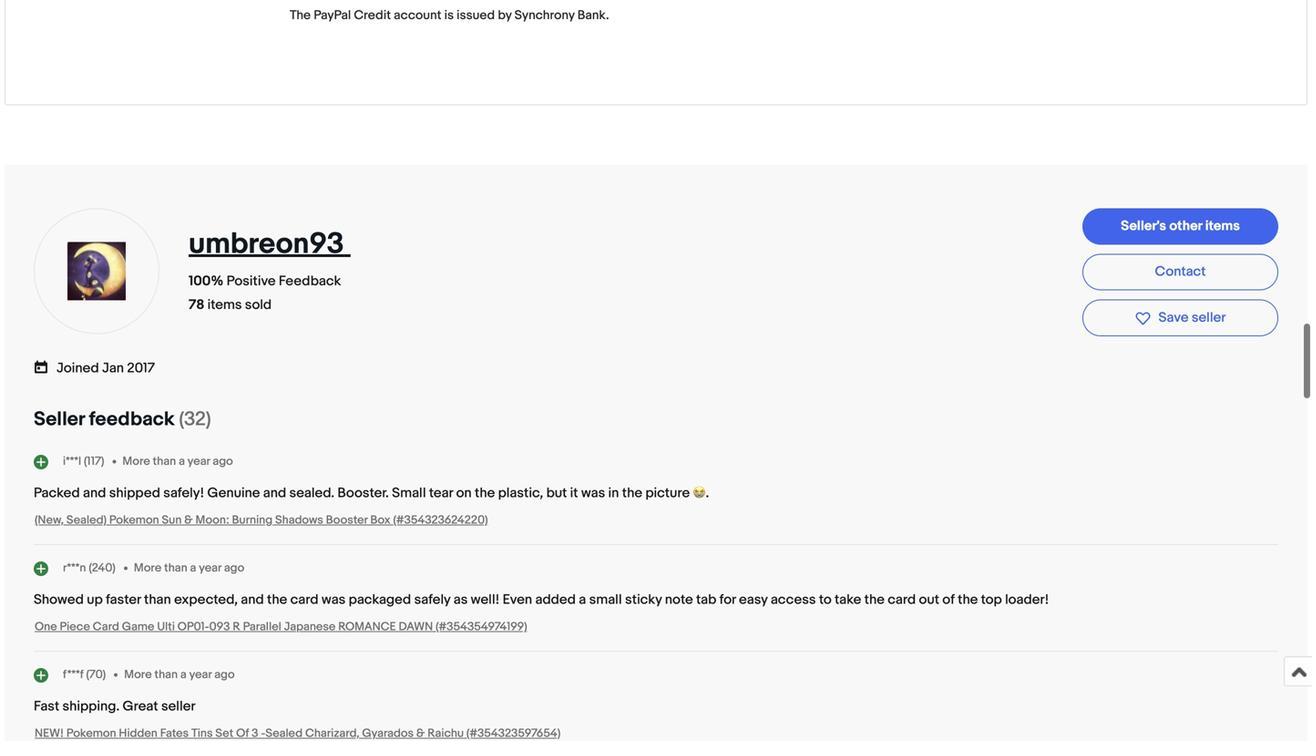 Task type: describe. For each thing, give the bounding box(es) containing it.
the right the in
[[622, 485, 643, 502]]

small
[[392, 485, 426, 502]]

year for expected,
[[199, 561, 222, 575]]

100%
[[189, 273, 224, 290]]

easy
[[739, 592, 768, 608]]

joined
[[57, 360, 99, 376]]

bank.
[[578, 8, 610, 23]]

fast shipping. great seller
[[34, 699, 196, 715]]

umbreon93 link
[[189, 227, 351, 262]]

items inside 100% positive feedback 78 items sold
[[208, 297, 242, 313]]

78
[[189, 297, 204, 313]]

one piece card game ulti op01-093 r parallel japanese romance dawn (#354354974199) link
[[35, 620, 528, 634]]

ulti
[[157, 620, 175, 634]]

more for faster
[[134, 561, 162, 575]]

2 card from the left
[[888, 592, 916, 608]]

tab
[[697, 592, 717, 608]]

a for seller
[[180, 668, 187, 682]]

account
[[394, 8, 442, 23]]

r***n (240)
[[63, 561, 116, 575]]

contact
[[1156, 264, 1207, 280]]

save
[[1159, 310, 1189, 326]]

safely!
[[163, 485, 204, 502]]

feedback
[[89, 408, 175, 431]]

of
[[943, 592, 955, 608]]

booster.
[[338, 485, 389, 502]]

dawn
[[399, 620, 433, 634]]

picture
[[646, 485, 690, 502]]

r***n
[[63, 561, 86, 575]]

save seller
[[1159, 310, 1227, 326]]

text__icon wrapper image
[[34, 358, 57, 375]]

shipped
[[109, 485, 160, 502]]

shadows
[[275, 513, 323, 528]]

0 vertical spatial was
[[582, 485, 606, 502]]

the up one piece card game ulti op01-093 r parallel japanese romance dawn (#354354974199) link
[[267, 592, 287, 608]]

the
[[290, 8, 311, 23]]

(new, sealed) pokemon sun & moon: burning shadows booster box (#354323624220)
[[35, 513, 488, 528]]

joined jan 2017
[[57, 360, 155, 376]]

small
[[590, 592, 622, 608]]

seller inside 'button'
[[1192, 310, 1227, 326]]

it
[[570, 485, 578, 502]]

packed and shipped safely! genuine and sealed.  booster. small tear on the plastic, but it was in the picture 😭.
[[34, 485, 710, 502]]

(70)
[[86, 668, 106, 682]]

game
[[122, 620, 155, 634]]

top
[[982, 592, 1003, 608]]

than up ulti
[[144, 592, 171, 608]]

out
[[920, 592, 940, 608]]

0 horizontal spatial was
[[322, 592, 346, 608]]

more for shipped
[[123, 454, 150, 469]]

added
[[536, 592, 576, 608]]

1 card from the left
[[291, 592, 319, 608]]

(117)
[[84, 454, 104, 469]]

credit
[[354, 8, 391, 23]]

shipping.
[[63, 699, 120, 715]]

seller's
[[1122, 218, 1167, 234]]

piece
[[60, 620, 90, 634]]

showed up faster than expected, and the card was packaged safely as well! even added a small sticky note tab for easy access to take the card out of the top loader!
[[34, 592, 1050, 608]]

umbreon93
[[189, 227, 344, 262]]

booster
[[326, 513, 368, 528]]

packed
[[34, 485, 80, 502]]

card
[[93, 620, 119, 634]]

a for than
[[190, 561, 196, 575]]

burning
[[232, 513, 273, 528]]

and up sealed)
[[83, 485, 106, 502]]

(new, sealed) pokemon sun & moon: burning shadows booster box (#354323624220) link
[[35, 513, 488, 528]]

loader!
[[1006, 592, 1050, 608]]

1 vertical spatial seller
[[161, 699, 196, 715]]

2 vertical spatial ago
[[214, 668, 235, 682]]

to
[[820, 592, 832, 608]]

i***l (117)
[[63, 454, 104, 469]]

i***l
[[63, 454, 81, 469]]

more than a year ago for genuine
[[123, 454, 233, 469]]

ago for genuine
[[213, 454, 233, 469]]

(240)
[[89, 561, 116, 575]]

well!
[[471, 592, 500, 608]]

f***f (70)
[[63, 668, 106, 682]]

japanese
[[284, 620, 336, 634]]

take
[[835, 592, 862, 608]]

for
[[720, 592, 736, 608]]

(#354323624220)
[[393, 513, 488, 528]]

romance
[[338, 620, 396, 634]]



Task type: locate. For each thing, give the bounding box(es) containing it.
100% positive feedback 78 items sold
[[189, 273, 341, 313]]

year up safely!
[[188, 454, 210, 469]]

one
[[35, 620, 57, 634]]

than up safely!
[[153, 454, 176, 469]]

sun
[[162, 513, 182, 528]]

2 vertical spatial more than a year ago
[[124, 668, 235, 682]]

1 horizontal spatial seller
[[1192, 310, 1227, 326]]

pokemon
[[109, 513, 159, 528]]

ago up expected,
[[224, 561, 245, 575]]

parallel
[[243, 620, 281, 634]]

more up great
[[124, 668, 152, 682]]

the paypal credit account is issued by synchrony bank.
[[290, 8, 610, 23]]

is
[[445, 8, 454, 23]]

on
[[456, 485, 472, 502]]

items
[[1206, 218, 1241, 234], [208, 297, 242, 313]]

contact link
[[1083, 254, 1279, 290]]

paypal
[[314, 8, 351, 23]]

more up faster
[[134, 561, 162, 575]]

0 horizontal spatial card
[[291, 592, 319, 608]]

than for safely!
[[153, 454, 176, 469]]

even
[[503, 592, 533, 608]]

more
[[123, 454, 150, 469], [134, 561, 162, 575], [124, 668, 152, 682]]

1 vertical spatial more
[[134, 561, 162, 575]]

box
[[371, 513, 391, 528]]

tear
[[429, 485, 453, 502]]

but
[[547, 485, 567, 502]]

😭.
[[693, 485, 710, 502]]

issued
[[457, 8, 495, 23]]

was right it
[[582, 485, 606, 502]]

showed
[[34, 592, 84, 608]]

feedback
[[279, 273, 341, 290]]

than up expected,
[[164, 561, 188, 575]]

seller's other items link
[[1083, 208, 1279, 245]]

more than a year ago for expected,
[[134, 561, 245, 575]]

other
[[1170, 218, 1203, 234]]

items right 78
[[208, 297, 242, 313]]

f***f
[[63, 668, 84, 682]]

fast
[[34, 699, 59, 715]]

access
[[771, 592, 816, 608]]

by
[[498, 8, 512, 23]]

year down op01-
[[189, 668, 212, 682]]

up
[[87, 592, 103, 608]]

positive
[[227, 273, 276, 290]]

1 vertical spatial items
[[208, 297, 242, 313]]

a up safely!
[[179, 454, 185, 469]]

a
[[179, 454, 185, 469], [190, 561, 196, 575], [579, 592, 586, 608], [180, 668, 187, 682]]

sold
[[245, 297, 272, 313]]

and for genuine
[[263, 485, 286, 502]]

a up expected,
[[190, 561, 196, 575]]

moon:
[[196, 513, 229, 528]]

a left small
[[579, 592, 586, 608]]

than for seller
[[155, 668, 178, 682]]

synchrony
[[515, 8, 575, 23]]

2 vertical spatial more
[[124, 668, 152, 682]]

save seller button
[[1083, 300, 1279, 336]]

sealed.
[[290, 485, 335, 502]]

umbreon93 image
[[67, 242, 126, 301]]

0 vertical spatial seller
[[1192, 310, 1227, 326]]

the right take
[[865, 592, 885, 608]]

a down op01-
[[180, 668, 187, 682]]

&
[[184, 513, 193, 528]]

was
[[582, 485, 606, 502], [322, 592, 346, 608]]

2 vertical spatial year
[[189, 668, 212, 682]]

than
[[153, 454, 176, 469], [164, 561, 188, 575], [144, 592, 171, 608], [155, 668, 178, 682]]

card up japanese
[[291, 592, 319, 608]]

year up expected,
[[199, 561, 222, 575]]

year
[[188, 454, 210, 469], [199, 561, 222, 575], [189, 668, 212, 682]]

as
[[454, 592, 468, 608]]

packaged
[[349, 592, 411, 608]]

more than a year ago
[[123, 454, 233, 469], [134, 561, 245, 575], [124, 668, 235, 682]]

seller right great
[[161, 699, 196, 715]]

0 horizontal spatial seller
[[161, 699, 196, 715]]

sticky
[[625, 592, 662, 608]]

and for expected,
[[241, 592, 264, 608]]

more for great
[[124, 668, 152, 682]]

more than a year ago up expected,
[[134, 561, 245, 575]]

(#354354974199)
[[436, 620, 528, 634]]

(32)
[[179, 408, 211, 431]]

1 vertical spatial was
[[322, 592, 346, 608]]

plastic,
[[498, 485, 544, 502]]

0 horizontal spatial items
[[208, 297, 242, 313]]

op01-
[[178, 620, 209, 634]]

ago for expected,
[[224, 561, 245, 575]]

and up the parallel
[[241, 592, 264, 608]]

the
[[475, 485, 495, 502], [622, 485, 643, 502], [267, 592, 287, 608], [865, 592, 885, 608], [958, 592, 979, 608]]

seller
[[34, 408, 85, 431]]

ago down 093
[[214, 668, 235, 682]]

note
[[665, 592, 693, 608]]

seller right save at top right
[[1192, 310, 1227, 326]]

(new,
[[35, 513, 64, 528]]

jan
[[102, 360, 124, 376]]

more up shipped
[[123, 454, 150, 469]]

items right other
[[1206, 218, 1241, 234]]

0 vertical spatial year
[[188, 454, 210, 469]]

than for than
[[164, 561, 188, 575]]

year for genuine
[[188, 454, 210, 469]]

0 vertical spatial ago
[[213, 454, 233, 469]]

0 vertical spatial items
[[1206, 218, 1241, 234]]

sealed)
[[66, 513, 107, 528]]

ago up genuine
[[213, 454, 233, 469]]

the right on
[[475, 485, 495, 502]]

seller feedback (32)
[[34, 408, 211, 431]]

1 horizontal spatial items
[[1206, 218, 1241, 234]]

1 horizontal spatial card
[[888, 592, 916, 608]]

card left out
[[888, 592, 916, 608]]

1 vertical spatial year
[[199, 561, 222, 575]]

ago
[[213, 454, 233, 469], [224, 561, 245, 575], [214, 668, 235, 682]]

093
[[209, 620, 230, 634]]

seller's other items
[[1122, 218, 1241, 234]]

was up japanese
[[322, 592, 346, 608]]

a for safely!
[[179, 454, 185, 469]]

1 horizontal spatial was
[[582, 485, 606, 502]]

in
[[609, 485, 619, 502]]

great
[[123, 699, 158, 715]]

expected,
[[174, 592, 238, 608]]

0 vertical spatial more than a year ago
[[123, 454, 233, 469]]

2017
[[127, 360, 155, 376]]

the right of
[[958, 592, 979, 608]]

1 vertical spatial ago
[[224, 561, 245, 575]]

than up great
[[155, 668, 178, 682]]

more than a year ago down ulti
[[124, 668, 235, 682]]

more than a year ago up safely!
[[123, 454, 233, 469]]

genuine
[[207, 485, 260, 502]]

0 vertical spatial more
[[123, 454, 150, 469]]

1 vertical spatial more than a year ago
[[134, 561, 245, 575]]

and up (new, sealed) pokemon sun & moon: burning shadows booster box (#354323624220) link
[[263, 485, 286, 502]]



Task type: vqa. For each thing, say whether or not it's contained in the screenshot.
Shelf within the Rev-A-Shelf 31.75" Pull Out Wooden Tambour Table for 21.77" Drawers, 4TT-2133-1 FREE 1-3 DAY DELIVERY WITH HASSLE-FREE, 30-DAY RETURNS! Brand New
no



